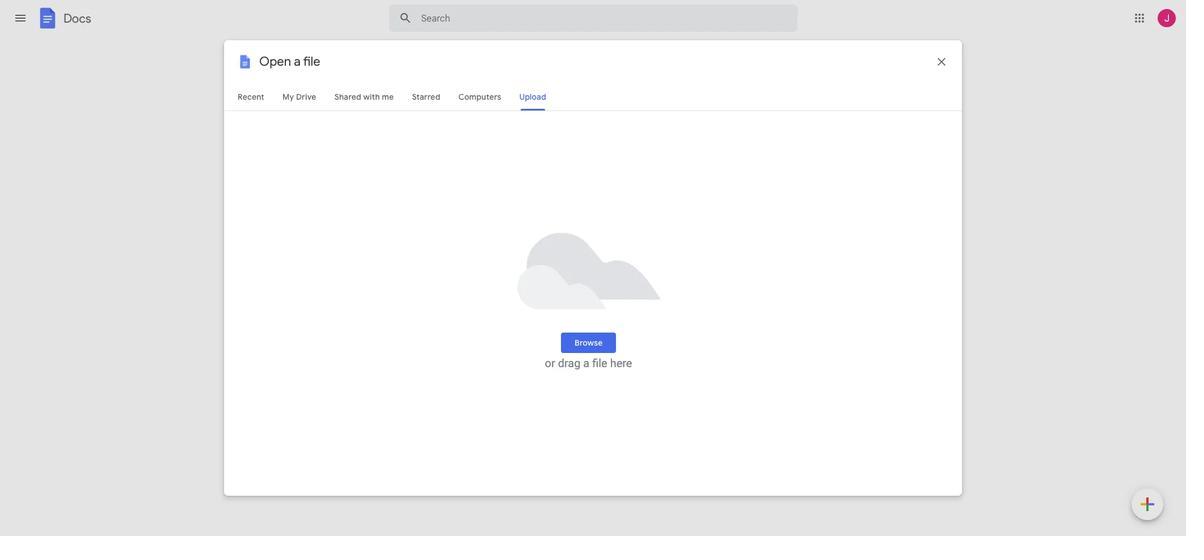 Task type: vqa. For each thing, say whether or not it's contained in the screenshot.
TODAY 'heading'
yes



Task type: describe. For each thing, give the bounding box(es) containing it.
create new document image
[[1132, 489, 1163, 523]]

newsletter
[[376, 86, 418, 96]]

techlokka monthly newsletter list box
[[259, 0, 923, 537]]

docs
[[64, 10, 91, 26]]

techlokka
[[302, 86, 341, 96]]

today heading
[[262, 36, 565, 73]]

2 owned by me element from the top
[[598, 291, 697, 303]]

3 me from the top
[[598, 349, 610, 358]]

earlier list box
[[259, 404, 903, 537]]

techlokka monthly newsletter
[[302, 86, 418, 96]]

techlokka monthly newsletter google docs 5 follow ups element
[[301, 84, 592, 98]]

3 owned by me element from the top
[[598, 348, 697, 359]]

1 me from the top
[[598, 264, 610, 273]]

1 untitled document google docs element from the top
[[301, 320, 592, 331]]

monthly
[[343, 86, 374, 96]]



Task type: locate. For each thing, give the bounding box(es) containing it.
1 vertical spatial me
[[598, 292, 610, 302]]

2 vertical spatial me
[[598, 349, 610, 358]]

techlokka monthly newsletter option
[[259, 0, 923, 537]]

search image
[[394, 7, 417, 29]]

2 untitled document google docs element from the top
[[301, 348, 592, 359]]

1 owned by me element from the top
[[598, 263, 697, 274]]

today for the techlokka monthly newsletter "list box"
[[271, 49, 297, 61]]

today for the copy of letter google docs 5 follow ups element
[[271, 54, 294, 64]]

1 today from the top
[[271, 49, 297, 61]]

me
[[598, 264, 610, 273], [598, 292, 610, 302], [598, 349, 610, 358]]

today inside today heading
[[271, 49, 297, 61]]

business letter google docs element
[[301, 114, 592, 125]]

2 me from the top
[[598, 292, 610, 302]]

untitled document google docs element
[[301, 320, 592, 331], [301, 348, 592, 359]]

1 vertical spatial untitled document google docs element
[[301, 348, 592, 359]]

option inside earlier list box
[[259, 440, 302, 537]]

None search field
[[389, 5, 797, 32]]

1 vertical spatial owned by me element
[[598, 291, 697, 303]]

me option
[[259, 0, 903, 537], [259, 0, 903, 537], [259, 340, 903, 537]]

owned by me element
[[598, 263, 697, 274], [598, 291, 697, 303], [598, 348, 697, 359]]

today
[[271, 49, 297, 61], [271, 54, 294, 64]]

2 today from the top
[[271, 54, 294, 64]]

2 vertical spatial owned by me element
[[598, 348, 697, 359]]

docs link
[[36, 7, 91, 32]]

0 vertical spatial untitled document google docs element
[[301, 320, 592, 331]]

copy of letter google docs 5 follow ups element
[[301, 233, 592, 247]]

previous 7 days list box
[[259, 0, 903, 537]]

0 vertical spatial me
[[598, 264, 610, 273]]

option
[[259, 0, 923, 537], [259, 0, 923, 537], [259, 0, 923, 537], [259, 226, 903, 537], [259, 311, 903, 537], [259, 440, 302, 537]]

0 vertical spatial owned by me element
[[598, 263, 697, 274]]



